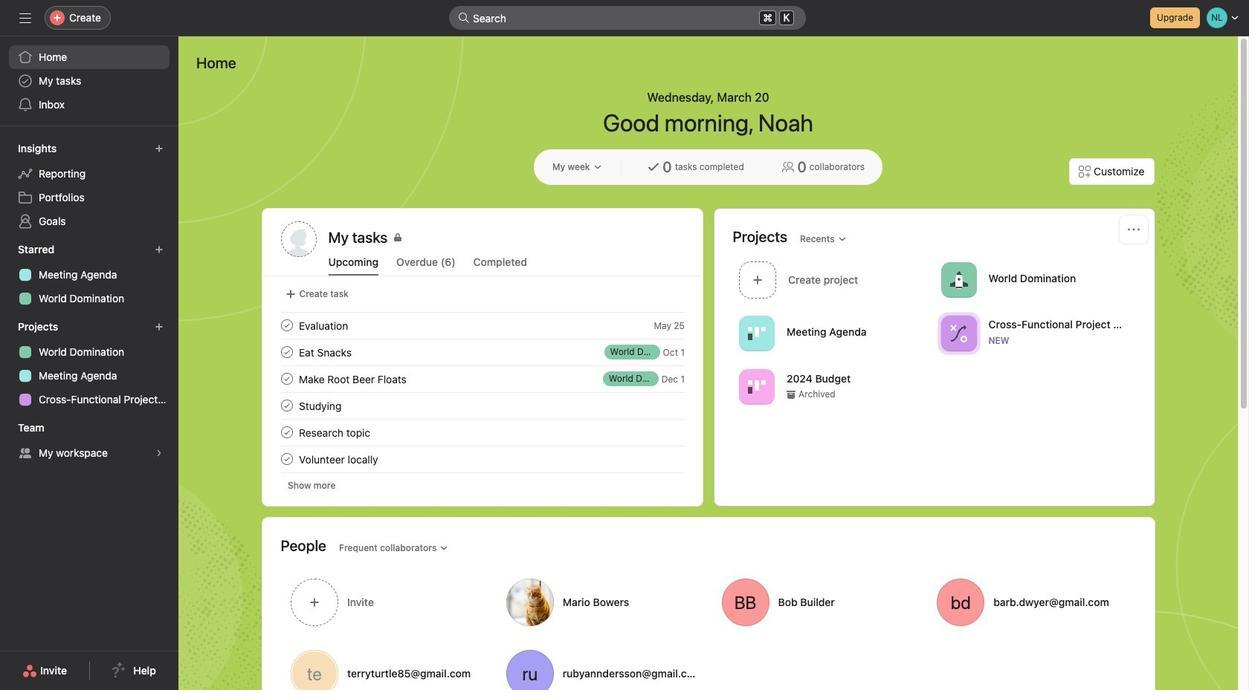 Task type: vqa. For each thing, say whether or not it's contained in the screenshot.
trial?
no



Task type: describe. For each thing, give the bounding box(es) containing it.
board image
[[748, 325, 766, 343]]

4 mark complete checkbox from the top
[[278, 451, 296, 469]]

3 list item from the top
[[263, 366, 703, 393]]

starred element
[[0, 237, 179, 314]]

line_and_symbols image
[[950, 325, 968, 343]]

mark complete image for first mark complete checkbox
[[278, 370, 296, 388]]

projects element
[[0, 314, 179, 415]]

global element
[[0, 36, 179, 126]]

mark complete image for first mark complete checkbox from the bottom of the page
[[278, 451, 296, 469]]

insights element
[[0, 135, 179, 237]]

see details, my workspace image
[[155, 449, 164, 458]]

rocket image
[[950, 271, 968, 289]]

mark complete image for second list item from the top's mark complete option
[[278, 344, 296, 361]]

teams element
[[0, 415, 179, 469]]

1 list item from the top
[[263, 312, 703, 339]]

mark complete image for second mark complete checkbox from the bottom of the page
[[278, 424, 296, 442]]



Task type: locate. For each thing, give the bounding box(es) containing it.
mark complete image for second mark complete checkbox
[[278, 397, 296, 415]]

mark complete image for 1st list item from the top of the page mark complete option
[[278, 317, 296, 335]]

0 vertical spatial mark complete checkbox
[[278, 317, 296, 335]]

None field
[[449, 6, 806, 30]]

new insights image
[[155, 144, 164, 153]]

5 list item from the top
[[263, 446, 703, 473]]

2 mark complete image from the top
[[278, 424, 296, 442]]

Search tasks, projects, and more text field
[[449, 6, 806, 30]]

list item
[[263, 312, 703, 339], [263, 339, 703, 366], [263, 366, 703, 393], [263, 393, 703, 420], [263, 446, 703, 473]]

0 vertical spatial mark complete image
[[278, 317, 296, 335]]

prominent image
[[458, 12, 470, 24]]

2 list item from the top
[[263, 339, 703, 366]]

2 mark complete checkbox from the top
[[278, 344, 296, 361]]

add profile photo image
[[281, 222, 316, 257]]

mark complete image
[[278, 344, 296, 361], [278, 370, 296, 388], [278, 397, 296, 415], [278, 451, 296, 469]]

1 vertical spatial mark complete checkbox
[[278, 344, 296, 361]]

Mark complete checkbox
[[278, 317, 296, 335], [278, 344, 296, 361]]

4 list item from the top
[[263, 393, 703, 420]]

1 mark complete image from the top
[[278, 344, 296, 361]]

board image
[[748, 378, 766, 396]]

2 mark complete image from the top
[[278, 370, 296, 388]]

3 mark complete checkbox from the top
[[278, 424, 296, 442]]

mark complete checkbox for 1st list item from the top of the page
[[278, 317, 296, 335]]

new project or portfolio image
[[155, 323, 164, 332]]

mark complete image
[[278, 317, 296, 335], [278, 424, 296, 442]]

add items to starred image
[[155, 245, 164, 254]]

mark complete checkbox for second list item from the top
[[278, 344, 296, 361]]

2 mark complete checkbox from the top
[[278, 397, 296, 415]]

3 mark complete image from the top
[[278, 397, 296, 415]]

1 mark complete checkbox from the top
[[278, 317, 296, 335]]

1 vertical spatial mark complete image
[[278, 424, 296, 442]]

mark complete image inside list item
[[278, 317, 296, 335]]

4 mark complete image from the top
[[278, 451, 296, 469]]

1 mark complete image from the top
[[278, 317, 296, 335]]

actions image
[[1128, 224, 1140, 236]]

Mark complete checkbox
[[278, 370, 296, 388], [278, 397, 296, 415], [278, 424, 296, 442], [278, 451, 296, 469]]

hide sidebar image
[[19, 12, 31, 24]]

1 mark complete checkbox from the top
[[278, 370, 296, 388]]



